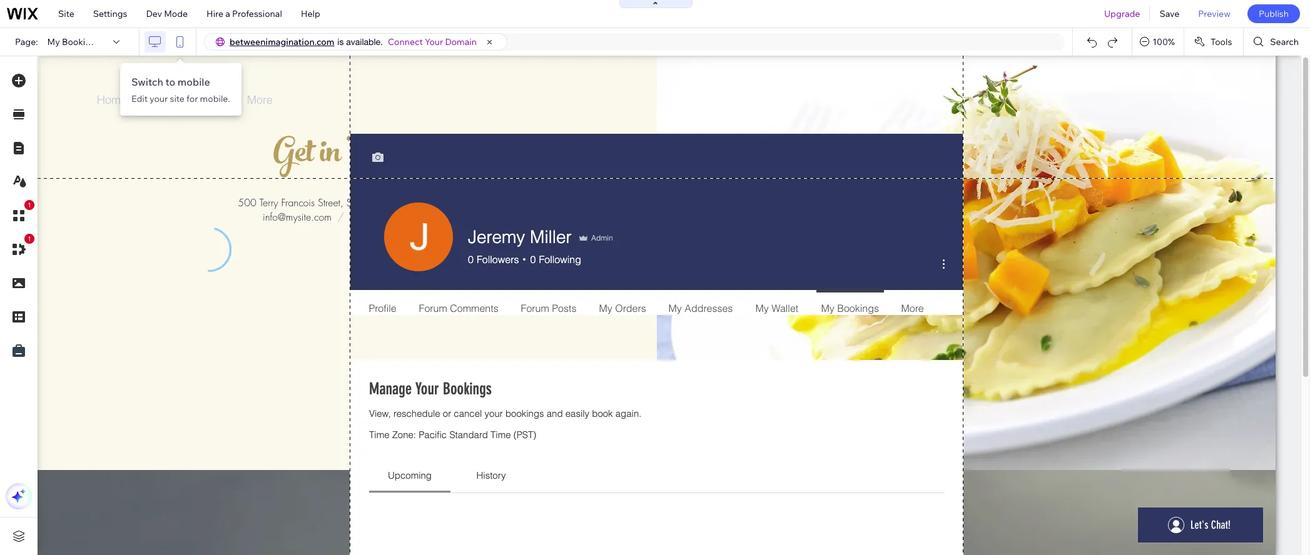 Task type: vqa. For each thing, say whether or not it's contained in the screenshot.
&
no



Task type: locate. For each thing, give the bounding box(es) containing it.
for
[[187, 93, 198, 104]]

preview button
[[1189, 0, 1240, 28]]

dev mode
[[146, 8, 188, 19]]

1 vertical spatial 1
[[27, 235, 31, 243]]

save button
[[1150, 0, 1189, 28]]

1 button
[[6, 200, 34, 229], [6, 234, 34, 263]]

edit
[[131, 93, 148, 104]]

a
[[225, 8, 230, 19]]

hire
[[207, 8, 223, 19]]

0 vertical spatial 1 button
[[6, 200, 34, 229]]

mobile
[[178, 76, 210, 88]]

betweenimagination.com
[[230, 36, 334, 48]]

professional
[[232, 8, 282, 19]]

publish
[[1259, 8, 1289, 19]]

is available. connect your domain
[[337, 36, 477, 48]]

mobile.
[[200, 93, 230, 104]]

1 1 button from the top
[[6, 200, 34, 229]]

1 vertical spatial 1 button
[[6, 234, 34, 263]]

switch to mobile edit your site for mobile.
[[131, 76, 230, 104]]

preview
[[1199, 8, 1231, 19]]

1 1 from the top
[[27, 201, 31, 209]]

available.
[[346, 37, 383, 47]]

my
[[47, 36, 60, 48]]

save
[[1160, 8, 1180, 19]]

1 for 2nd 1 button from the top of the page
[[27, 235, 31, 243]]

2 1 from the top
[[27, 235, 31, 243]]

100% button
[[1133, 28, 1184, 56]]

your
[[150, 93, 168, 104]]

connect
[[388, 36, 423, 48]]

1
[[27, 201, 31, 209], [27, 235, 31, 243]]

help
[[301, 8, 320, 19]]

0 vertical spatial 1
[[27, 201, 31, 209]]



Task type: describe. For each thing, give the bounding box(es) containing it.
bookings
[[62, 36, 100, 48]]

dev
[[146, 8, 162, 19]]

hire a professional
[[207, 8, 282, 19]]

site
[[58, 8, 74, 19]]

upgrade
[[1104, 8, 1140, 19]]

tools
[[1211, 36, 1232, 48]]

settings
[[93, 8, 127, 19]]

to
[[166, 76, 175, 88]]

search button
[[1244, 28, 1310, 56]]

site
[[170, 93, 185, 104]]

domain
[[445, 36, 477, 48]]

mode
[[164, 8, 188, 19]]

switch
[[131, 76, 163, 88]]

your
[[425, 36, 443, 48]]

100%
[[1153, 36, 1175, 48]]

is
[[337, 37, 344, 47]]

tools button
[[1184, 28, 1244, 56]]

search
[[1270, 36, 1299, 48]]

my bookings
[[47, 36, 100, 48]]

2 1 button from the top
[[6, 234, 34, 263]]

publish button
[[1248, 4, 1300, 23]]

1 for 1st 1 button from the top
[[27, 201, 31, 209]]



